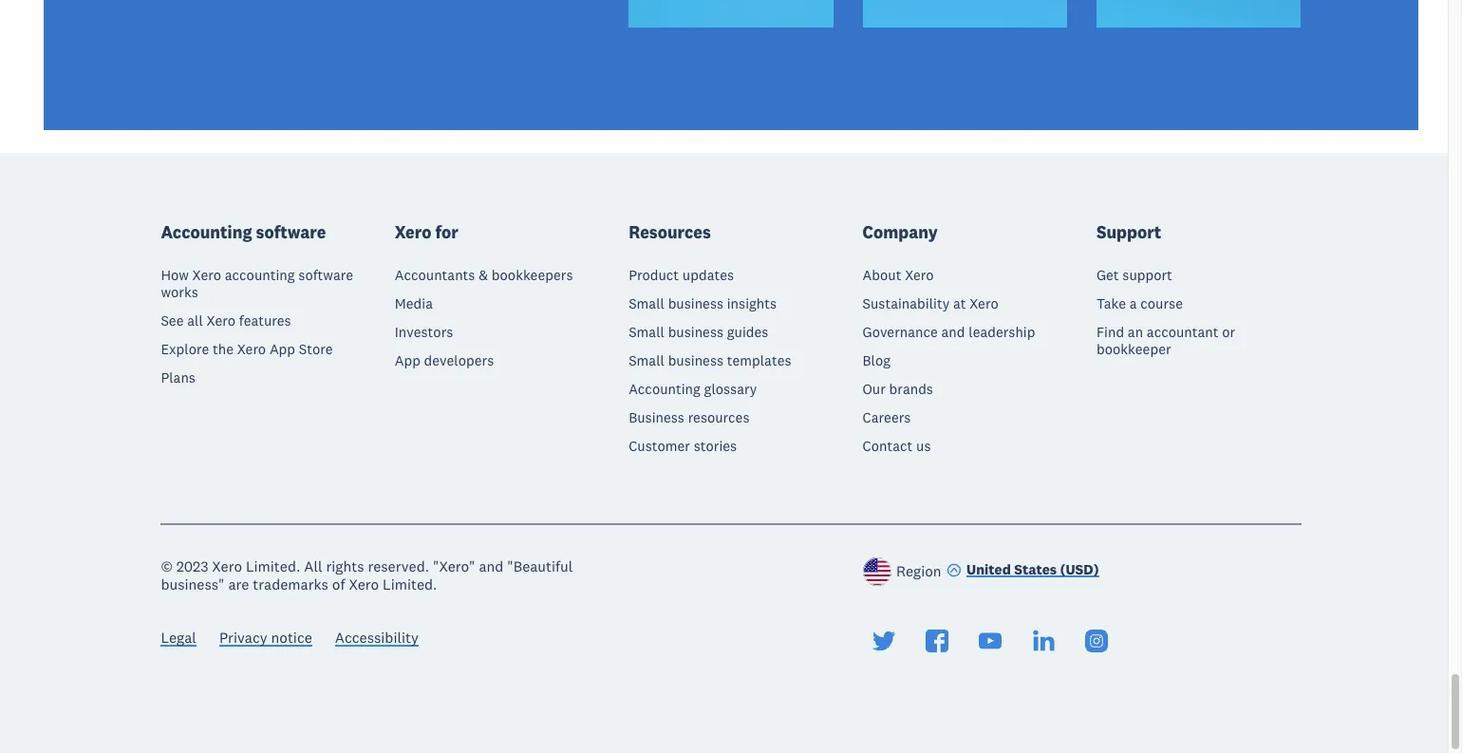 Task type: describe. For each thing, give the bounding box(es) containing it.
1 horizontal spatial app
[[395, 351, 421, 369]]

app developers
[[395, 351, 494, 369]]

governance
[[863, 323, 938, 341]]

careers
[[863, 408, 911, 426]]

business resources
[[629, 408, 750, 426]]

privacy notice link
[[219, 628, 312, 650]]

©
[[161, 557, 173, 575]]

small for small business templates
[[629, 351, 665, 369]]

business for templates
[[668, 351, 724, 369]]

accountants
[[395, 266, 475, 284]]

blog link
[[863, 351, 891, 369]]

app developers link
[[395, 351, 494, 369]]

united
[[967, 561, 1011, 579]]

software inside how xero accounting software works
[[299, 266, 353, 284]]

find
[[1097, 323, 1125, 341]]

company
[[863, 221, 938, 243]]

accounting
[[225, 266, 295, 284]]

our brands link
[[863, 380, 934, 398]]

explore the xero app store
[[161, 340, 333, 358]]

xero right 'of'
[[349, 576, 379, 594]]

support
[[1123, 266, 1173, 284]]

facebook image
[[926, 629, 949, 652]]

0 horizontal spatial limited.
[[246, 557, 301, 575]]

take a course
[[1097, 294, 1184, 312]]

accounting glossary link
[[629, 380, 757, 398]]

xero right all
[[207, 311, 236, 329]]

or
[[1223, 323, 1236, 341]]

product updates
[[629, 266, 734, 284]]

how
[[161, 266, 189, 284]]

0 vertical spatial software
[[256, 221, 326, 243]]

sustainability at xero
[[863, 294, 999, 312]]

brands
[[890, 380, 934, 398]]

reserved.
[[368, 557, 429, 575]]

resources
[[629, 221, 711, 243]]

an
[[1128, 323, 1144, 341]]

1 horizontal spatial and
[[942, 323, 966, 341]]

small business insights
[[629, 294, 777, 312]]

xero for
[[395, 221, 459, 243]]

us
[[917, 437, 931, 455]]

resources
[[688, 408, 750, 426]]

contact us link
[[863, 437, 931, 455]]

trademarks
[[253, 576, 329, 594]]

© 2023 xero limited. all rights reserved. "xero" and "beautiful business" are trademarks of xero limited.
[[161, 557, 573, 594]]

investors link
[[395, 323, 453, 341]]

see all xero features
[[161, 311, 291, 329]]

leadership
[[969, 323, 1036, 341]]

and inside the © 2023 xero limited. all rights reserved. "xero" and "beautiful business" are trademarks of xero limited.
[[479, 557, 504, 575]]

accounting glossary
[[629, 380, 757, 398]]

0 horizontal spatial app
[[270, 340, 295, 358]]

bookkeeper
[[1097, 340, 1172, 358]]

features
[[239, 311, 291, 329]]

sustainability at xero link
[[863, 294, 999, 312]]

a
[[1130, 294, 1138, 312]]

customer stories link
[[629, 437, 737, 455]]

xero up sustainability at xero
[[905, 266, 934, 284]]

business for guides
[[668, 323, 724, 341]]

accountant
[[1147, 323, 1219, 341]]

media
[[395, 294, 433, 312]]

1 vertical spatial limited.
[[383, 576, 437, 594]]

accessibility link
[[335, 628, 419, 650]]

plans link
[[161, 368, 196, 386]]

product updates link
[[629, 266, 734, 284]]

how xero accounting software works link
[[161, 266, 366, 301]]

works
[[161, 283, 198, 301]]

media link
[[395, 294, 433, 312]]

business resources link
[[629, 408, 750, 426]]

privacy notice
[[219, 628, 312, 646]]

templates
[[727, 351, 792, 369]]

small for small business insights
[[629, 294, 665, 312]]

(usd)
[[1061, 561, 1100, 579]]

xero up are
[[212, 557, 242, 575]]

2023
[[176, 557, 208, 575]]

of
[[332, 576, 345, 594]]

bookkeepers
[[492, 266, 573, 284]]

instagram image
[[1085, 629, 1108, 652]]



Task type: locate. For each thing, give the bounding box(es) containing it.
business down small business guides
[[668, 351, 724, 369]]

all
[[187, 311, 203, 329]]

guides
[[727, 323, 769, 341]]

our brands
[[863, 380, 934, 398]]

business
[[668, 294, 724, 312], [668, 323, 724, 341], [668, 351, 724, 369]]

0 vertical spatial limited.
[[246, 557, 301, 575]]

contact us
[[863, 437, 931, 455]]

business down small business insights
[[668, 323, 724, 341]]

the
[[213, 340, 234, 358]]

about xero link
[[863, 266, 934, 284]]

1 business from the top
[[668, 294, 724, 312]]

2 small from the top
[[629, 323, 665, 341]]

0 horizontal spatial and
[[479, 557, 504, 575]]

updates
[[683, 266, 734, 284]]

all
[[304, 557, 323, 575]]

1 vertical spatial business
[[668, 323, 724, 341]]

accounting up business
[[629, 380, 701, 398]]

accounting for accounting software
[[161, 221, 252, 243]]

app down features
[[270, 340, 295, 358]]

1 vertical spatial software
[[299, 266, 353, 284]]

accountants & bookkeepers
[[395, 266, 573, 284]]

small business templates
[[629, 351, 792, 369]]

1 vertical spatial small
[[629, 323, 665, 341]]

accounting software
[[161, 221, 326, 243]]

take
[[1097, 294, 1127, 312]]

app down investors at the left of page
[[395, 351, 421, 369]]

0 vertical spatial and
[[942, 323, 966, 341]]

united states (usd)
[[967, 561, 1100, 579]]

take a course link
[[1097, 294, 1184, 312]]

legal link
[[161, 628, 197, 650]]

2 business from the top
[[668, 323, 724, 341]]

accountants & bookkeepers link
[[395, 266, 573, 284]]

1 vertical spatial and
[[479, 557, 504, 575]]

product
[[629, 266, 679, 284]]

about xero
[[863, 266, 934, 284]]

explore
[[161, 340, 209, 358]]

sustainability
[[863, 294, 950, 312]]

stories
[[694, 437, 737, 455]]

limited. up trademarks
[[246, 557, 301, 575]]

small for small business guides
[[629, 323, 665, 341]]

plans
[[161, 368, 196, 386]]

small business guides link
[[629, 323, 769, 341]]

twitter image
[[873, 629, 895, 652]]

governance and leadership
[[863, 323, 1036, 341]]

customer
[[629, 437, 691, 455]]

find an accountant or bookkeeper
[[1097, 323, 1236, 358]]

states
[[1015, 561, 1057, 579]]

"beautiful
[[507, 557, 573, 575]]

investors
[[395, 323, 453, 341]]

support
[[1097, 221, 1162, 243]]

xero inside how xero accounting software works
[[192, 266, 221, 284]]

xero left for
[[395, 221, 432, 243]]

insights
[[727, 294, 777, 312]]

privacy
[[219, 628, 267, 646]]

xero right how
[[192, 266, 221, 284]]

for
[[436, 221, 459, 243]]

"xero"
[[433, 557, 475, 575]]

accounting up how
[[161, 221, 252, 243]]

and down at at the top right of the page
[[942, 323, 966, 341]]

region
[[897, 562, 942, 580]]

course
[[1141, 294, 1184, 312]]

explore the xero app store link
[[161, 340, 333, 358]]

notice
[[271, 628, 312, 646]]

rights
[[326, 557, 364, 575]]

legal
[[161, 628, 197, 646]]

1 small from the top
[[629, 294, 665, 312]]

find an accountant or bookkeeper link
[[1097, 323, 1302, 358]]

at
[[954, 294, 967, 312]]

contact
[[863, 437, 913, 455]]

limited. down reserved.
[[383, 576, 437, 594]]

get support link
[[1097, 266, 1173, 284]]

business for insights
[[668, 294, 724, 312]]

1 horizontal spatial limited.
[[383, 576, 437, 594]]

0 vertical spatial business
[[668, 294, 724, 312]]

blog
[[863, 351, 891, 369]]

0 horizontal spatial accounting
[[161, 221, 252, 243]]

careers link
[[863, 408, 911, 426]]

xero right the the
[[237, 340, 266, 358]]

xero right at at the top right of the page
[[970, 294, 999, 312]]

how xero accounting software works
[[161, 266, 353, 301]]

small
[[629, 294, 665, 312], [629, 323, 665, 341], [629, 351, 665, 369]]

get
[[1097, 266, 1120, 284]]

glossary
[[704, 380, 757, 398]]

software up accounting
[[256, 221, 326, 243]]

xero
[[395, 221, 432, 243], [192, 266, 221, 284], [905, 266, 934, 284], [970, 294, 999, 312], [207, 311, 236, 329], [237, 340, 266, 358], [212, 557, 242, 575], [349, 576, 379, 594]]

see all xero features link
[[161, 311, 291, 329]]

0 vertical spatial small
[[629, 294, 665, 312]]

software
[[256, 221, 326, 243], [299, 266, 353, 284]]

app
[[270, 340, 295, 358], [395, 351, 421, 369]]

3 small from the top
[[629, 351, 665, 369]]

business up small business guides
[[668, 294, 724, 312]]

0 vertical spatial accounting
[[161, 221, 252, 243]]

3 business from the top
[[668, 351, 724, 369]]

united states (usd) button
[[947, 561, 1100, 582]]

business"
[[161, 576, 225, 594]]

software right accounting
[[299, 266, 353, 284]]

see
[[161, 311, 184, 329]]

customer stories
[[629, 437, 737, 455]]

and right "xero"
[[479, 557, 504, 575]]

small business templates link
[[629, 351, 792, 369]]

our
[[863, 380, 886, 398]]

about
[[863, 266, 902, 284]]

limited.
[[246, 557, 301, 575], [383, 576, 437, 594]]

store
[[299, 340, 333, 358]]

linkedin image
[[1032, 629, 1055, 652]]

small business insights link
[[629, 294, 777, 312]]

small business guides
[[629, 323, 769, 341]]

business
[[629, 408, 685, 426]]

accounting for accounting glossary
[[629, 380, 701, 398]]

1 horizontal spatial accounting
[[629, 380, 701, 398]]

2 vertical spatial business
[[668, 351, 724, 369]]

2 vertical spatial small
[[629, 351, 665, 369]]

developers
[[424, 351, 494, 369]]

1 vertical spatial accounting
[[629, 380, 701, 398]]

youtube image
[[979, 629, 1002, 652]]

accessibility
[[335, 628, 419, 646]]

the current region is united states image
[[863, 557, 892, 586]]



Task type: vqa. For each thing, say whether or not it's contained in the screenshot.
see all xero features link
yes



